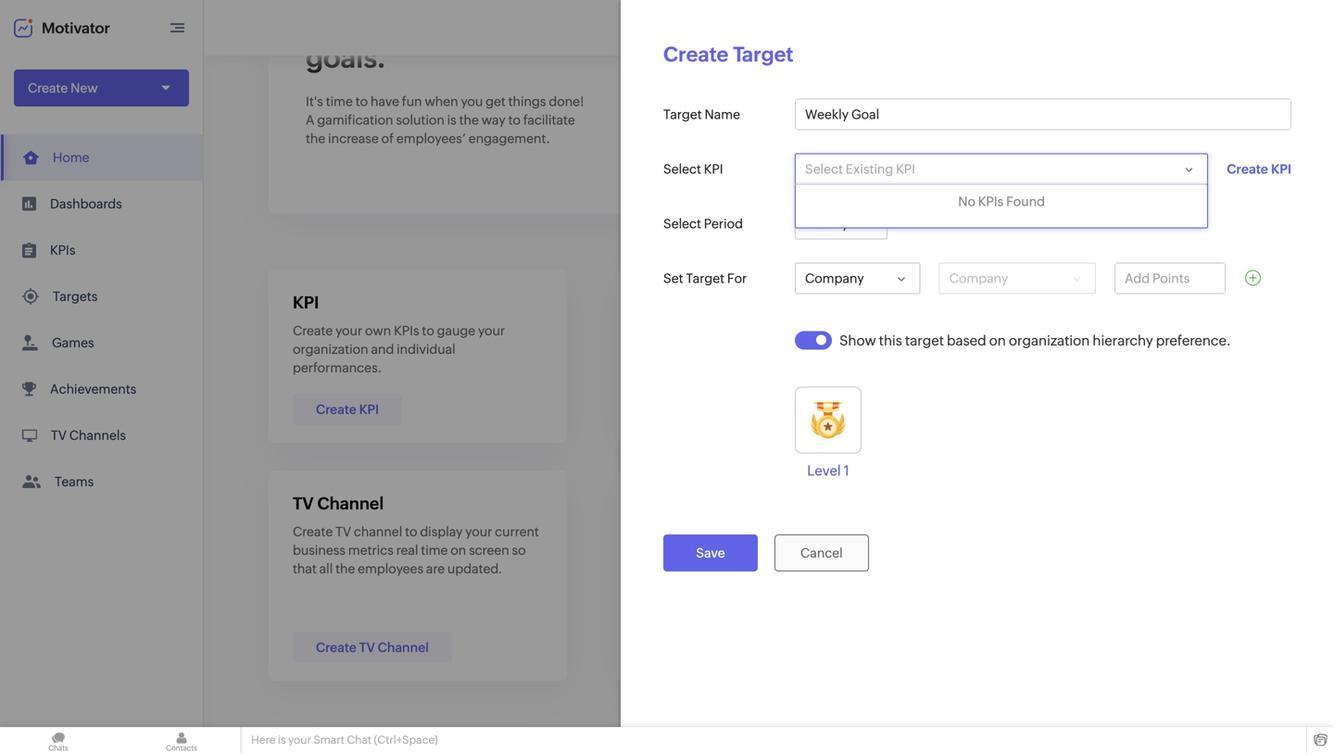 Task type: vqa. For each thing, say whether or not it's contained in the screenshot.
Search image
no



Task type: locate. For each thing, give the bounding box(es) containing it.
their
[[1123, 342, 1150, 357], [761, 543, 789, 558]]

0 vertical spatial goals
[[1153, 342, 1186, 357]]

1 horizontal spatial kpis
[[394, 324, 420, 338]]

display
[[420, 525, 463, 540]]

you left 'get'
[[461, 94, 483, 109]]

a inside setting up sales targets help keep you and your sales team focused on achieving your goals for a specific time.
[[726, 361, 733, 375]]

dashboards
[[50, 197, 122, 211]]

goals left for
[[671, 361, 703, 375]]

to up individual
[[422, 324, 435, 338]]

1 vertical spatial create kpi
[[316, 402, 379, 417]]

you up achieving at top right
[[846, 324, 868, 338]]

1 vertical spatial their
[[761, 543, 789, 558]]

the inside "create tv channel to display your current business metrics real time on screen so that all the employees are updated."
[[336, 562, 355, 577]]

1 horizontal spatial is
[[447, 113, 457, 127]]

1 vertical spatial select
[[664, 216, 702, 231]]

1 vertical spatial a
[[641, 525, 650, 540]]

select left period
[[664, 216, 702, 231]]

performances.
[[293, 361, 382, 375]]

kpis inside list
[[50, 243, 76, 258]]

1 horizontal spatial the
[[336, 562, 355, 577]]

1 horizontal spatial create kpi
[[1228, 162, 1292, 177]]

select for select period
[[664, 216, 702, 231]]

1 vertical spatial target
[[664, 107, 702, 122]]

kpis up targets
[[50, 243, 76, 258]]

1 vertical spatial channel
[[378, 641, 429, 655]]

team inside a team is a group of individuals working together to achieve their goal.
[[653, 525, 684, 540]]

2 vertical spatial the
[[336, 562, 355, 577]]

level
[[808, 463, 841, 479]]

the down it's at the left
[[306, 131, 326, 146]]

teams
[[55, 475, 94, 489]]

contacts image
[[123, 728, 240, 754]]

1 vertical spatial is
[[686, 525, 696, 540]]

goals down motivate
[[1153, 342, 1186, 357]]

achieve up have at left
[[339, 10, 442, 42]]

0 vertical spatial their
[[1123, 342, 1150, 357]]

employees up 'enthusiastically.'
[[990, 342, 1056, 357]]

employees inside start creating games and motivate your employees to achieve their goals enthusiastically.
[[990, 342, 1056, 357]]

of inside it's time to have fun when you get things done! a gamification solution is the way to facilitate the increase of employees' engagement.
[[382, 131, 394, 146]]

list
[[0, 134, 203, 505]]

your inside "create tv channel to display your current business metrics real time on screen so that all the employees are updated."
[[466, 525, 493, 540]]

1 horizontal spatial goals
[[1153, 342, 1186, 357]]

select period
[[664, 216, 744, 231]]

1 horizontal spatial their
[[1123, 342, 1150, 357]]

2 horizontal spatial the
[[459, 113, 479, 127]]

for
[[706, 361, 723, 375]]

0 horizontal spatial is
[[278, 734, 286, 747]]

tv inside "create tv channel to display your current business metrics real time on screen so that all the employees are updated."
[[336, 525, 351, 540]]

0 horizontal spatial achieve
[[339, 10, 442, 42]]

their inside start creating games and motivate your employees to achieve their goals enthusiastically.
[[1123, 342, 1150, 357]]

your inside "to achieve your goals."
[[448, 10, 508, 42]]

0 vertical spatial target
[[733, 43, 794, 66]]

achieve inside start creating games and motivate your employees to achieve their goals enthusiastically.
[[1073, 342, 1120, 357]]

2 horizontal spatial is
[[686, 525, 696, 540]]

1 vertical spatial employees
[[358, 562, 424, 577]]

0 vertical spatial team
[[729, 342, 760, 357]]

you
[[461, 94, 483, 109], [846, 324, 868, 338]]

0 vertical spatial a
[[306, 113, 315, 127]]

0 horizontal spatial a
[[306, 113, 315, 127]]

0 horizontal spatial you
[[461, 94, 483, 109]]

and
[[1117, 324, 1140, 338], [371, 342, 394, 357], [641, 342, 664, 357]]

you inside it's time to have fun when you get things done! a gamification solution is the way to facilitate the increase of employees' engagement.
[[461, 94, 483, 109]]

your
[[448, 10, 508, 42], [336, 324, 363, 338], [478, 324, 505, 338], [1199, 324, 1226, 338], [667, 342, 694, 357], [641, 361, 668, 375], [466, 525, 493, 540], [288, 734, 311, 747]]

and down the setting at top
[[641, 342, 664, 357]]

time up gamification
[[326, 94, 353, 109]]

1 horizontal spatial of
[[747, 525, 760, 540]]

start creating games and motivate your employees to achieve their goals enthusiastically.
[[990, 324, 1226, 375]]

a up save
[[698, 525, 705, 540]]

employees inside "create tv channel to display your current business metrics real time on screen so that all the employees are updated."
[[358, 562, 424, 577]]

1 vertical spatial kpis
[[50, 243, 76, 258]]

target up name
[[733, 43, 794, 66]]

sales right up
[[707, 324, 736, 338]]

show
[[840, 333, 877, 349]]

team
[[729, 342, 760, 357], [653, 525, 684, 540]]

to inside create your own kpis to gauge your organization and individual performances.
[[422, 324, 435, 338]]

0 horizontal spatial organization
[[293, 342, 369, 357]]

2 vertical spatial is
[[278, 734, 286, 747]]

0 horizontal spatial a
[[698, 525, 705, 540]]

1 vertical spatial you
[[846, 324, 868, 338]]

your inside start creating games and motivate your employees to achieve their goals enthusiastically.
[[1199, 324, 1226, 338]]

0 horizontal spatial time
[[326, 94, 353, 109]]

1 horizontal spatial team
[[729, 342, 760, 357]]

time up are
[[421, 543, 448, 558]]

your up 'get'
[[448, 10, 508, 42]]

target
[[733, 43, 794, 66], [664, 107, 702, 122], [686, 271, 725, 286]]

organization up performances.
[[293, 342, 369, 357]]

0 vertical spatial is
[[447, 113, 457, 127]]

to down creating
[[1058, 342, 1071, 357]]

1 horizontal spatial and
[[641, 342, 664, 357]]

0 vertical spatial select
[[664, 162, 702, 177]]

1 vertical spatial the
[[306, 131, 326, 146]]

1 vertical spatial goals
[[671, 361, 703, 375]]

that
[[293, 562, 317, 577]]

2 horizontal spatial kpis
[[979, 194, 1004, 209]]

targets
[[739, 324, 782, 338]]

organization up 'enthusiastically.'
[[1009, 333, 1090, 349]]

this
[[879, 333, 903, 349]]

0 horizontal spatial create kpi
[[316, 402, 379, 417]]

setting up sales targets help keep you and your sales team focused on achieving your goals for a specific time.
[[641, 324, 891, 375]]

2 vertical spatial target
[[686, 271, 725, 286]]

a inside it's time to have fun when you get things done! a gamification solution is the way to facilitate the increase of employees' engagement.
[[306, 113, 315, 127]]

target for create
[[733, 43, 794, 66]]

solution
[[396, 113, 445, 127]]

a
[[306, 113, 315, 127], [641, 525, 650, 540]]

your up screen at the left of page
[[466, 525, 493, 540]]

employees
[[990, 342, 1056, 357], [358, 562, 424, 577]]

and right games
[[1117, 324, 1140, 338]]

is down when
[[447, 113, 457, 127]]

2 horizontal spatial achieve
[[1073, 342, 1120, 357]]

1 vertical spatial of
[[747, 525, 760, 540]]

1 vertical spatial time
[[421, 543, 448, 558]]

the
[[459, 113, 479, 127], [306, 131, 326, 146], [336, 562, 355, 577]]

tv channels
[[51, 428, 126, 443]]

0 horizontal spatial their
[[761, 543, 789, 558]]

Add Points text field
[[1116, 264, 1226, 293]]

on right based
[[990, 333, 1007, 349]]

metrics
[[348, 543, 394, 558]]

None text field
[[796, 100, 1291, 129]]

sales
[[707, 324, 736, 338], [697, 342, 726, 357]]

to down group
[[697, 543, 709, 558]]

1 horizontal spatial employees
[[990, 342, 1056, 357]]

1 horizontal spatial achieve
[[712, 543, 758, 558]]

period
[[704, 216, 744, 231]]

individuals
[[762, 525, 827, 540]]

and inside create your own kpis to gauge your organization and individual performances.
[[371, 342, 394, 357]]

is inside a team is a group of individuals working together to achieve their goal.
[[686, 525, 696, 540]]

name
[[705, 107, 741, 122]]

time
[[326, 94, 353, 109], [421, 543, 448, 558]]

1 horizontal spatial time
[[421, 543, 448, 558]]

2 select from the top
[[664, 216, 702, 231]]

a up together
[[641, 525, 650, 540]]

kpis inside create your own kpis to gauge your organization and individual performances.
[[394, 324, 420, 338]]

select for select kpi
[[664, 162, 702, 177]]

your right motivate
[[1199, 324, 1226, 338]]

a right for
[[726, 361, 733, 375]]

0 horizontal spatial on
[[451, 543, 467, 558]]

select down 'target name'
[[664, 162, 702, 177]]

of right increase
[[382, 131, 394, 146]]

channel down are
[[378, 641, 429, 655]]

0 horizontal spatial of
[[382, 131, 394, 146]]

chats image
[[0, 728, 117, 754]]

target
[[906, 333, 945, 349]]

specific
[[735, 361, 783, 375]]

your down up
[[667, 342, 694, 357]]

channel inside create tv channel link
[[378, 641, 429, 655]]

0 vertical spatial employees
[[990, 342, 1056, 357]]

1 horizontal spatial a
[[726, 361, 733, 375]]

goals inside start creating games and motivate your employees to achieve their goals enthusiastically.
[[1153, 342, 1186, 357]]

create tv channel link
[[293, 632, 452, 664]]

0 vertical spatial kpis
[[979, 194, 1004, 209]]

of right group
[[747, 525, 760, 540]]

on down keep
[[814, 342, 830, 357]]

1 vertical spatial team
[[653, 525, 684, 540]]

goal.
[[791, 543, 822, 558]]

0 vertical spatial the
[[459, 113, 479, 127]]

0 horizontal spatial goals
[[671, 361, 703, 375]]

goals
[[1153, 342, 1186, 357], [671, 361, 703, 375]]

0 vertical spatial a
[[726, 361, 733, 375]]

kpi
[[704, 162, 724, 177], [1272, 162, 1292, 177], [293, 293, 319, 312], [359, 402, 379, 417]]

0 vertical spatial time
[[326, 94, 353, 109]]

the right "all"
[[336, 562, 355, 577]]

employees down real
[[358, 562, 424, 577]]

you inside setting up sales targets help keep you and your sales team focused on achieving your goals for a specific time.
[[846, 324, 868, 338]]

group
[[708, 525, 744, 540]]

team up specific
[[729, 342, 760, 357]]

0 vertical spatial you
[[461, 94, 483, 109]]

sales up for
[[697, 342, 726, 357]]

cancel
[[801, 546, 843, 561]]

0 vertical spatial channel
[[318, 495, 384, 514]]

1 vertical spatial achieve
[[1073, 342, 1120, 357]]

the left way
[[459, 113, 479, 127]]

employees'
[[397, 131, 466, 146]]

target left name
[[664, 107, 702, 122]]

2 horizontal spatial on
[[990, 333, 1007, 349]]

0 horizontal spatial and
[[371, 342, 394, 357]]

their inside a team is a group of individuals working together to achieve their goal.
[[761, 543, 789, 558]]

individual
[[397, 342, 456, 357]]

motivate
[[1143, 324, 1196, 338]]

organization
[[1009, 333, 1090, 349], [293, 342, 369, 357]]

kpis right no
[[979, 194, 1004, 209]]

channel up the channel at bottom
[[318, 495, 384, 514]]

when
[[425, 94, 459, 109]]

start
[[990, 324, 1019, 338]]

found
[[1007, 194, 1046, 209]]

kpis
[[979, 194, 1004, 209], [50, 243, 76, 258], [394, 324, 420, 338]]

to up it's at the left
[[306, 10, 333, 42]]

0 vertical spatial of
[[382, 131, 394, 146]]

target left for
[[686, 271, 725, 286]]

channels
[[69, 428, 126, 443]]

1 horizontal spatial a
[[641, 525, 650, 540]]

select
[[664, 162, 702, 177], [664, 216, 702, 231]]

is
[[447, 113, 457, 127], [686, 525, 696, 540], [278, 734, 286, 747]]

tv
[[51, 428, 67, 443], [293, 495, 314, 514], [336, 525, 351, 540], [359, 641, 375, 655]]

1 horizontal spatial on
[[814, 342, 830, 357]]

achievements
[[50, 382, 136, 397]]

achieve down games
[[1073, 342, 1120, 357]]

1 select from the top
[[664, 162, 702, 177]]

so
[[512, 543, 526, 558]]

2 horizontal spatial and
[[1117, 324, 1140, 338]]

0 vertical spatial achieve
[[339, 10, 442, 42]]

0 horizontal spatial employees
[[358, 562, 424, 577]]

is up together
[[686, 525, 696, 540]]

achieve down group
[[712, 543, 758, 558]]

your down the setting at top
[[641, 361, 668, 375]]

team up together
[[653, 525, 684, 540]]

to up real
[[405, 525, 418, 540]]

time.
[[786, 361, 817, 375]]

their down the individuals
[[761, 543, 789, 558]]

2 vertical spatial achieve
[[712, 543, 758, 558]]

is right here
[[278, 734, 286, 747]]

based
[[947, 333, 987, 349]]

0 horizontal spatial team
[[653, 525, 684, 540]]

their down motivate
[[1123, 342, 1150, 357]]

1 horizontal spatial you
[[846, 324, 868, 338]]

None field
[[795, 153, 1209, 185]]

for
[[728, 271, 747, 286]]

to inside "create tv channel to display your current business metrics real time on screen so that all the employees are updated."
[[405, 525, 418, 540]]

kpis up individual
[[394, 324, 420, 338]]

on
[[990, 333, 1007, 349], [814, 342, 830, 357], [451, 543, 467, 558]]

0 horizontal spatial kpis
[[50, 243, 76, 258]]

and down own
[[371, 342, 394, 357]]

a down it's at the left
[[306, 113, 315, 127]]

a inside a team is a group of individuals working together to achieve their goal.
[[698, 525, 705, 540]]

to
[[306, 10, 333, 42], [356, 94, 368, 109], [509, 113, 521, 127], [422, 324, 435, 338], [1058, 342, 1071, 357], [405, 525, 418, 540], [697, 543, 709, 558]]

1 vertical spatial a
[[698, 525, 705, 540]]

goals.
[[306, 42, 386, 74]]

create kpi
[[1228, 162, 1292, 177], [316, 402, 379, 417]]

2 vertical spatial kpis
[[394, 324, 420, 338]]

of
[[382, 131, 394, 146], [747, 525, 760, 540]]

on up updated.
[[451, 543, 467, 558]]

here is your smart chat (ctrl+space)
[[251, 734, 438, 747]]



Task type: describe. For each thing, give the bounding box(es) containing it.
business
[[293, 543, 346, 558]]

save
[[697, 546, 725, 561]]

set target for
[[664, 271, 747, 286]]

you for when
[[461, 94, 483, 109]]

of inside a team is a group of individuals working together to achieve their goal.
[[747, 525, 760, 540]]

have
[[371, 94, 400, 109]]

save button
[[664, 535, 758, 572]]

enthusiastically.
[[990, 361, 1086, 375]]

to up engagement.
[[509, 113, 521, 127]]

create inside "create tv channel to display your current business metrics real time on screen so that all the employees are updated."
[[293, 525, 333, 540]]

cancel button
[[775, 535, 869, 572]]

achieve inside "to achieve your goals."
[[339, 10, 442, 42]]

setting
[[641, 324, 685, 338]]

updated.
[[448, 562, 503, 577]]

and inside start creating games and motivate your employees to achieve their goals enthusiastically.
[[1117, 324, 1140, 338]]

facilitate
[[524, 113, 575, 127]]

help
[[784, 324, 811, 338]]

way
[[482, 113, 506, 127]]

here
[[251, 734, 276, 747]]

hierarchy
[[1093, 333, 1154, 349]]

are
[[426, 562, 445, 577]]

team inside setting up sales targets help keep you and your sales team focused on achieving your goals for a specific time.
[[729, 342, 760, 357]]

on inside setting up sales targets help keep you and your sales team focused on achieving your goals for a specific time.
[[814, 342, 830, 357]]

tv channel
[[293, 495, 384, 514]]

create inside create tv channel link
[[316, 641, 357, 655]]

create tv channel
[[316, 641, 429, 655]]

smart
[[314, 734, 345, 747]]

select kpi
[[664, 162, 724, 177]]

(ctrl+space)
[[374, 734, 438, 747]]

a team is a group of individuals working together to achieve their goal.
[[641, 525, 879, 558]]

current
[[495, 525, 539, 540]]

things
[[509, 94, 546, 109]]

working
[[830, 525, 879, 540]]

create inside create your own kpis to gauge your organization and individual performances.
[[293, 324, 333, 338]]

show this target based on organization hierarchy preference.
[[840, 333, 1232, 349]]

level 1
[[808, 463, 850, 479]]

achieve inside a team is a group of individuals working together to achieve their goal.
[[712, 543, 758, 558]]

create tv channel to display your current business metrics real time on screen so that all the employees are updated.
[[293, 525, 539, 577]]

home
[[53, 150, 90, 165]]

to inside "to achieve your goals."
[[306, 10, 333, 42]]

games
[[52, 336, 94, 350]]

games
[[1074, 324, 1115, 338]]

target for set
[[686, 271, 725, 286]]

it's
[[306, 94, 323, 109]]

to inside a team is a group of individuals working together to achieve their goal.
[[697, 543, 709, 558]]

user image
[[1277, 13, 1307, 43]]

it's time to have fun when you get things done! a gamification solution is the way to facilitate the increase of employees' engagement.
[[306, 94, 585, 146]]

own
[[365, 324, 391, 338]]

gamification
[[317, 113, 394, 127]]

screen
[[469, 543, 510, 558]]

no kpis found
[[959, 194, 1046, 209]]

game
[[990, 293, 1037, 312]]

targets
[[53, 289, 98, 304]]

your left smart
[[288, 734, 311, 747]]

0 vertical spatial create kpi
[[1228, 162, 1292, 177]]

0 horizontal spatial the
[[306, 131, 326, 146]]

is inside it's time to have fun when you get things done! a gamification solution is the way to facilitate the increase of employees' engagement.
[[447, 113, 457, 127]]

preference.
[[1157, 333, 1232, 349]]

list containing home
[[0, 134, 203, 505]]

new
[[71, 81, 98, 95]]

increase
[[328, 131, 379, 146]]

channel
[[354, 525, 403, 540]]

real
[[396, 543, 418, 558]]

goals inside setting up sales targets help keep you and your sales team focused on achieving your goals for a specific time.
[[671, 361, 703, 375]]

create your own kpis to gauge your organization and individual performances.
[[293, 324, 505, 375]]

time inside "create tv channel to display your current business metrics real time on screen so that all the employees are updated."
[[421, 543, 448, 558]]

engagement.
[[469, 131, 551, 146]]

your right gauge
[[478, 324, 505, 338]]

create new
[[28, 81, 98, 95]]

done!
[[549, 94, 585, 109]]

1 horizontal spatial organization
[[1009, 333, 1090, 349]]

to up gamification
[[356, 94, 368, 109]]

you for keep
[[846, 324, 868, 338]]

motivator
[[42, 19, 110, 36]]

a inside a team is a group of individuals working together to achieve their goal.
[[641, 525, 650, 540]]

set
[[664, 271, 684, 286]]

create target
[[664, 43, 794, 66]]

your left own
[[336, 324, 363, 338]]

no
[[959, 194, 976, 209]]

time inside it's time to have fun when you get things done! a gamification solution is the way to facilitate the increase of employees' engagement.
[[326, 94, 353, 109]]

focused
[[763, 342, 812, 357]]

achieving
[[833, 342, 891, 357]]

all
[[320, 562, 333, 577]]

keep
[[813, 324, 843, 338]]

chat
[[347, 734, 372, 747]]

target name
[[664, 107, 741, 122]]

and inside setting up sales targets help keep you and your sales team focused on achieving your goals for a specific time.
[[641, 342, 664, 357]]

up
[[688, 324, 704, 338]]

fun
[[402, 94, 422, 109]]

0 vertical spatial sales
[[707, 324, 736, 338]]

1 vertical spatial sales
[[697, 342, 726, 357]]

to achieve your goals.
[[306, 10, 508, 74]]

together
[[641, 543, 694, 558]]

on inside "create tv channel to display your current business metrics real time on screen so that all the employees are updated."
[[451, 543, 467, 558]]

get
[[486, 94, 506, 109]]

organization inside create your own kpis to gauge your organization and individual performances.
[[293, 342, 369, 357]]

gauge
[[437, 324, 476, 338]]

to inside start creating games and motivate your employees to achieve their goals enthusiastically.
[[1058, 342, 1071, 357]]

1
[[844, 463, 850, 479]]

creating
[[1022, 324, 1072, 338]]



